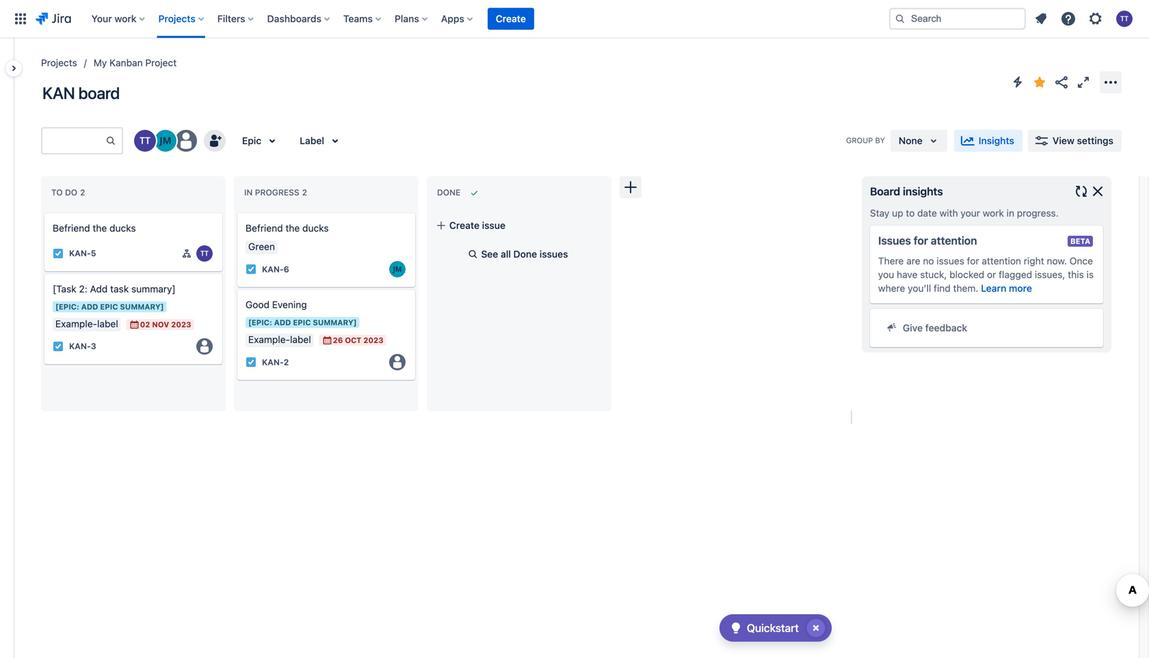 Task type: locate. For each thing, give the bounding box(es) containing it.
create inside create issue button
[[450, 220, 480, 231]]

give feedback button
[[879, 317, 1095, 339]]

1 horizontal spatial befriend
[[246, 223, 283, 234]]

nov
[[152, 320, 169, 329]]

kan-2 link
[[262, 357, 289, 369]]

plans button
[[391, 8, 433, 30]]

epic down [task 2: add task summary]
[[100, 303, 118, 312]]

2023 inside due date: 02 november 2023 element
[[171, 320, 191, 329]]

2023 inside due date: 26 october 2023 element
[[364, 336, 384, 345]]

apps
[[441, 13, 465, 24]]

[epic: add epic summary] down evening
[[248, 319, 357, 327]]

board
[[78, 83, 120, 103]]

0 horizontal spatial the
[[93, 223, 107, 234]]

[epic: add epic summary] for 2:
[[55, 303, 164, 312]]

work left in
[[983, 208, 1004, 219]]

2 the from the left
[[286, 223, 300, 234]]

attention down with
[[931, 234, 978, 247]]

kan- right task icon on the left of the page
[[262, 265, 284, 274]]

0 vertical spatial [epic: add epic summary]
[[55, 303, 164, 312]]

attention
[[931, 234, 978, 247], [982, 256, 1022, 267]]

kan- down "good evening"
[[262, 358, 284, 367]]

befriend the ducks up 5
[[53, 223, 136, 234]]

create left issue
[[450, 220, 480, 231]]

2 befriend from the left
[[246, 223, 283, 234]]

1 vertical spatial for
[[967, 256, 980, 267]]

help image
[[1061, 11, 1077, 27]]

appswitcher icon image
[[12, 11, 29, 27]]

1 horizontal spatial work
[[983, 208, 1004, 219]]

for
[[914, 234, 929, 247], [967, 256, 980, 267]]

6
[[284, 265, 289, 274]]

1 vertical spatial done
[[514, 249, 537, 260]]

1 horizontal spatial befriend the ducks
[[246, 223, 329, 234]]

0 of 1 child issues complete image
[[181, 248, 192, 259], [181, 248, 192, 259]]

epic for evening
[[293, 319, 311, 327]]

0 vertical spatial create
[[496, 13, 526, 24]]

summary] right task at the top of the page
[[131, 283, 176, 295]]

attention up or
[[982, 256, 1022, 267]]

0 horizontal spatial work
[[115, 13, 137, 24]]

view settings image
[[1034, 133, 1050, 149]]

your profile and settings image
[[1117, 11, 1133, 27]]

[task
[[53, 283, 76, 295]]

0 horizontal spatial create
[[450, 220, 480, 231]]

0 horizontal spatial befriend
[[53, 223, 90, 234]]

banner containing your work
[[0, 0, 1150, 38]]

1 ducks from the left
[[110, 223, 136, 234]]

befriend
[[53, 223, 90, 234], [246, 223, 283, 234]]

kan-
[[69, 249, 91, 258], [262, 265, 284, 274], [69, 342, 91, 352], [262, 358, 284, 367]]

task
[[110, 283, 129, 295]]

create column image
[[623, 179, 639, 196]]

summary] up 26
[[313, 319, 357, 327]]

1 befriend the ducks from the left
[[53, 223, 136, 234]]

1 vertical spatial epic
[[293, 319, 311, 327]]

1 horizontal spatial epic
[[293, 319, 311, 327]]

1 horizontal spatial the
[[286, 223, 300, 234]]

1 horizontal spatial [epic:
[[248, 319, 272, 327]]

them.
[[954, 283, 979, 294]]

issues down create issue button
[[540, 249, 568, 260]]

1 horizontal spatial for
[[967, 256, 980, 267]]

create issue image
[[35, 204, 51, 220]]

label
[[300, 135, 324, 146]]

task image left kan-5 link
[[53, 248, 64, 259]]

projects link
[[41, 55, 77, 71]]

the up 5
[[93, 223, 107, 234]]

befriend down in progress
[[246, 223, 283, 234]]

create issue button
[[430, 213, 608, 238]]

star kan board image
[[1032, 74, 1048, 91]]

1 horizontal spatial create
[[496, 13, 526, 24]]

work inside board insights dialog
[[983, 208, 1004, 219]]

0 horizontal spatial epic
[[100, 303, 118, 312]]

task image left 'kan-3' link
[[53, 341, 64, 352]]

with
[[940, 208, 958, 219]]

more image
[[1103, 74, 1119, 91]]

apps button
[[437, 8, 478, 30]]

2023 for good evening
[[364, 336, 384, 345]]

create issue image
[[228, 204, 244, 220]]

add down "good evening"
[[274, 319, 291, 327]]

1 vertical spatial [epic:
[[248, 319, 272, 327]]

2023 right nov
[[171, 320, 191, 329]]

banner
[[0, 0, 1150, 38]]

once
[[1070, 256, 1093, 267]]

kan-3
[[69, 342, 96, 352]]

learn
[[981, 283, 1007, 294]]

1 vertical spatial add
[[81, 303, 98, 312]]

the for 2:
[[93, 223, 107, 234]]

0 horizontal spatial [epic: add epic summary]
[[55, 303, 164, 312]]

2 befriend the ducks from the left
[[246, 223, 329, 234]]

settings image
[[1088, 11, 1104, 27]]

check image
[[728, 621, 744, 637]]

1 horizontal spatial ducks
[[302, 223, 329, 234]]

create button
[[488, 8, 534, 30]]

befriend for good
[[246, 223, 283, 234]]

or
[[987, 269, 997, 281]]

task image
[[53, 248, 64, 259], [53, 341, 64, 352], [246, 357, 257, 368]]

automations menu button icon image
[[1010, 74, 1026, 90]]

projects for projects link
[[41, 57, 77, 68]]

projects up project
[[158, 13, 196, 24]]

no
[[923, 256, 934, 267]]

done
[[437, 188, 461, 198], [514, 249, 537, 260]]

[epic: for [task
[[55, 303, 79, 312]]

2 vertical spatial task image
[[246, 357, 257, 368]]

work
[[115, 13, 137, 24], [983, 208, 1004, 219]]

0 vertical spatial 2023
[[171, 320, 191, 329]]

sidebar navigation image
[[0, 55, 30, 82]]

in progress element
[[244, 188, 310, 198]]

1 vertical spatial projects
[[41, 57, 77, 68]]

0 vertical spatial attention
[[931, 234, 978, 247]]

create
[[496, 13, 526, 24], [450, 220, 480, 231]]

1 horizontal spatial issues
[[937, 256, 965, 267]]

1 vertical spatial summary]
[[120, 303, 164, 312]]

issues for attention
[[879, 234, 978, 247]]

create issue
[[450, 220, 506, 231]]

1 horizontal spatial attention
[[982, 256, 1022, 267]]

close insights panel image
[[1090, 183, 1106, 200]]

1 befriend from the left
[[53, 223, 90, 234]]

[epic: down [task
[[55, 303, 79, 312]]

jira image
[[36, 11, 71, 27], [36, 11, 71, 27]]

1 the from the left
[[93, 223, 107, 234]]

are
[[907, 256, 921, 267]]

done up "create issue"
[[437, 188, 461, 198]]

0 horizontal spatial 2023
[[171, 320, 191, 329]]

epic down evening
[[293, 319, 311, 327]]

kan- for befriend the ducks
[[262, 265, 284, 274]]

your
[[92, 13, 112, 24]]

task image
[[246, 264, 257, 275]]

1 vertical spatial 2023
[[364, 336, 384, 345]]

projects inside dropdown button
[[158, 13, 196, 24]]

evening
[[272, 299, 307, 311]]

to do
[[51, 188, 77, 198]]

issues
[[879, 234, 911, 247]]

befriend up kan-5
[[53, 223, 90, 234]]

quickstart
[[747, 622, 799, 635]]

2023 right oct
[[364, 336, 384, 345]]

for up are on the top
[[914, 234, 929, 247]]

1 horizontal spatial [epic: add epic summary]
[[248, 319, 357, 327]]

0 vertical spatial done
[[437, 188, 461, 198]]

board insights
[[870, 185, 943, 198]]

by
[[876, 136, 885, 145]]

progress.
[[1017, 208, 1059, 219]]

1 horizontal spatial projects
[[158, 13, 196, 24]]

0 horizontal spatial ducks
[[110, 223, 136, 234]]

1 vertical spatial work
[[983, 208, 1004, 219]]

0 horizontal spatial [epic:
[[55, 303, 79, 312]]

dismiss quickstart image
[[805, 618, 827, 640]]

befriend the ducks down in progress element
[[246, 223, 329, 234]]

[epic: add epic summary] down [task 2: add task summary]
[[55, 303, 164, 312]]

for inside there are no issues for attention right now. once you have stuck, blocked or flagged issues, this is where you'll find them.
[[967, 256, 980, 267]]

2023
[[171, 320, 191, 329], [364, 336, 384, 345]]

view settings
[[1053, 135, 1114, 146]]

0 vertical spatial summary]
[[131, 283, 176, 295]]

summary] up '02'
[[120, 303, 164, 312]]

epic
[[100, 303, 118, 312], [293, 319, 311, 327]]

summary]
[[131, 283, 176, 295], [120, 303, 164, 312], [313, 319, 357, 327]]

search image
[[895, 13, 906, 24]]

view settings button
[[1028, 130, 1122, 152]]

projects up kan
[[41, 57, 77, 68]]

kan- for good evening
[[262, 358, 284, 367]]

0 vertical spatial epic
[[100, 303, 118, 312]]

1 vertical spatial [epic: add epic summary]
[[248, 319, 357, 327]]

1 vertical spatial create
[[450, 220, 480, 231]]

for up blocked
[[967, 256, 980, 267]]

to do element
[[51, 188, 88, 198]]

add right 2:
[[90, 283, 108, 295]]

add for good
[[274, 319, 291, 327]]

create right the apps "popup button"
[[496, 13, 526, 24]]

kan- up 2:
[[69, 249, 91, 258]]

1 horizontal spatial 2023
[[364, 336, 384, 345]]

task image for [task
[[53, 341, 64, 352]]

good
[[246, 299, 270, 311]]

0 vertical spatial work
[[115, 13, 137, 24]]

2 vertical spatial add
[[274, 319, 291, 327]]

1 vertical spatial task image
[[53, 341, 64, 352]]

[epic: for good
[[248, 319, 272, 327]]

plans
[[395, 13, 419, 24]]

issues up blocked
[[937, 256, 965, 267]]

feedback icon image
[[887, 322, 898, 333]]

flagged
[[999, 269, 1033, 281]]

due date: 26 october 2023 image
[[322, 335, 333, 346], [322, 335, 333, 346]]

create inside create button
[[496, 13, 526, 24]]

epic for 2:
[[100, 303, 118, 312]]

2 vertical spatial summary]
[[313, 319, 357, 327]]

issues inside there are no issues for attention right now. once you have stuck, blocked or flagged issues, this is where you'll find them.
[[937, 256, 965, 267]]

add down 2:
[[81, 303, 98, 312]]

work inside your work popup button
[[115, 13, 137, 24]]

1 horizontal spatial done
[[514, 249, 537, 260]]

0 vertical spatial projects
[[158, 13, 196, 24]]

done right "all"
[[514, 249, 537, 260]]

kan- down 2:
[[69, 342, 91, 352]]

attention inside there are no issues for attention right now. once you have stuck, blocked or flagged issues, this is where you'll find them.
[[982, 256, 1022, 267]]

1 vertical spatial attention
[[982, 256, 1022, 267]]

26
[[333, 336, 343, 345]]

[epic: add epic summary]
[[55, 303, 164, 312], [248, 319, 357, 327]]

kan-2
[[262, 358, 289, 367]]

see all done issues
[[481, 249, 568, 260]]

befriend the ducks
[[53, 223, 136, 234], [246, 223, 329, 234]]

0 vertical spatial [epic:
[[55, 303, 79, 312]]

0 horizontal spatial issues
[[540, 249, 568, 260]]

Search this board text field
[[42, 129, 105, 153]]

0 horizontal spatial befriend the ducks
[[53, 223, 136, 234]]

enter full screen image
[[1076, 74, 1092, 91]]

2 ducks from the left
[[302, 223, 329, 234]]

26 oct 2023
[[333, 336, 384, 345]]

0 horizontal spatial projects
[[41, 57, 77, 68]]

in
[[1007, 208, 1015, 219]]

0 horizontal spatial for
[[914, 234, 929, 247]]

the down in progress element
[[286, 223, 300, 234]]

now.
[[1047, 256, 1067, 267]]

due date: 02 november 2023 image
[[129, 319, 140, 330], [129, 319, 140, 330]]

task image left kan-2 link
[[246, 357, 257, 368]]

kan-5
[[69, 249, 96, 258]]

the for evening
[[286, 223, 300, 234]]

ducks up task at the top of the page
[[110, 223, 136, 234]]

0 vertical spatial add
[[90, 283, 108, 295]]

summary] for [task 2: add task summary]
[[120, 303, 164, 312]]

[epic: down good
[[248, 319, 272, 327]]

work right 'your'
[[115, 13, 137, 24]]

ducks down in progress element
[[302, 223, 329, 234]]



Task type: describe. For each thing, give the bounding box(es) containing it.
label button
[[292, 130, 349, 152]]

issue
[[482, 220, 506, 231]]

feedback
[[926, 323, 968, 334]]

board
[[870, 185, 901, 198]]

up
[[892, 208, 904, 219]]

my
[[94, 57, 107, 68]]

kan board
[[42, 83, 120, 103]]

issues for done
[[540, 249, 568, 260]]

done inside see all done issues link
[[514, 249, 537, 260]]

your work
[[92, 13, 137, 24]]

0 vertical spatial task image
[[53, 248, 64, 259]]

create for create
[[496, 13, 526, 24]]

kan-3 link
[[69, 341, 96, 353]]

02
[[140, 320, 150, 329]]

is
[[1087, 269, 1094, 281]]

filters button
[[213, 8, 259, 30]]

board insights dialog
[[862, 177, 1112, 353]]

stay
[[870, 208, 890, 219]]

epic button
[[234, 130, 286, 152]]

view
[[1053, 135, 1075, 146]]

give
[[903, 323, 923, 334]]

add people image
[[207, 133, 223, 149]]

stay up to date with your work in progress.
[[870, 208, 1059, 219]]

2:
[[79, 283, 87, 295]]

my kanban project link
[[94, 55, 177, 71]]

where
[[879, 283, 906, 294]]

issues for no
[[937, 256, 965, 267]]

none button
[[891, 130, 948, 152]]

stuck,
[[921, 269, 947, 281]]

project
[[145, 57, 177, 68]]

task image for good
[[246, 357, 257, 368]]

teams button
[[339, 8, 387, 30]]

see
[[481, 249, 498, 260]]

in progress
[[244, 188, 299, 198]]

in
[[244, 188, 253, 198]]

kan
[[42, 83, 75, 103]]

Search field
[[890, 8, 1026, 30]]

have
[[897, 269, 918, 281]]

insights
[[903, 185, 943, 198]]

0 horizontal spatial attention
[[931, 234, 978, 247]]

create for create issue
[[450, 220, 480, 231]]

3
[[91, 342, 96, 352]]

2
[[284, 358, 289, 367]]

you'll
[[908, 283, 932, 294]]

projects for projects dropdown button
[[158, 13, 196, 24]]

your
[[961, 208, 981, 219]]

primary element
[[8, 0, 879, 38]]

5
[[91, 249, 96, 258]]

0 vertical spatial for
[[914, 234, 929, 247]]

to
[[906, 208, 915, 219]]

kan-5 link
[[69, 248, 96, 260]]

dashboards
[[267, 13, 322, 24]]

do
[[65, 188, 77, 198]]

your work button
[[87, 8, 150, 30]]

befriend the ducks for evening
[[246, 223, 329, 234]]

ducks for 2:
[[110, 223, 136, 234]]

refresh insights panel image
[[1074, 183, 1090, 200]]

summary] for good evening
[[313, 319, 357, 327]]

there are no issues for attention right now. once you have stuck, blocked or flagged issues, this is where you'll find them.
[[879, 256, 1094, 294]]

my kanban project
[[94, 57, 177, 68]]

see all done issues link
[[462, 246, 577, 263]]

there
[[879, 256, 904, 267]]

learn more button
[[981, 282, 1032, 296]]

beta
[[1071, 237, 1091, 246]]

blocked
[[950, 269, 985, 281]]

[task 2: add task summary]
[[53, 283, 176, 295]]

all
[[501, 249, 511, 260]]

find
[[934, 283, 951, 294]]

kan- for [task 2: add task summary]
[[69, 342, 91, 352]]

ducks for evening
[[302, 223, 329, 234]]

group by
[[847, 136, 885, 145]]

date
[[918, 208, 937, 219]]

add for [task
[[81, 303, 98, 312]]

due date: 26 october 2023 element
[[322, 335, 384, 346]]

due date: 02 november 2023 element
[[129, 319, 191, 330]]

teams
[[343, 13, 373, 24]]

good evening
[[246, 299, 307, 311]]

learn more
[[981, 283, 1032, 294]]

epic
[[242, 135, 262, 146]]

befriend the ducks for 2:
[[53, 223, 136, 234]]

issues,
[[1035, 269, 1066, 281]]

befriend for [task
[[53, 223, 90, 234]]

this
[[1068, 269, 1084, 281]]

projects button
[[154, 8, 209, 30]]

02 nov 2023
[[140, 320, 191, 329]]

to
[[51, 188, 63, 198]]

kanban
[[110, 57, 143, 68]]

oct
[[345, 336, 362, 345]]

settings
[[1077, 135, 1114, 146]]

dashboards button
[[263, 8, 335, 30]]

[epic: add epic summary] for evening
[[248, 319, 357, 327]]

kan-6
[[262, 265, 289, 274]]

notifications image
[[1033, 11, 1050, 27]]

filters
[[217, 13, 245, 24]]

progress
[[255, 188, 299, 198]]

2023 for [task 2: add task summary]
[[171, 320, 191, 329]]

quickstart button
[[720, 615, 832, 643]]

right
[[1024, 256, 1045, 267]]

0 horizontal spatial done
[[437, 188, 461, 198]]



Task type: vqa. For each thing, say whether or not it's contained in the screenshot.
2:
yes



